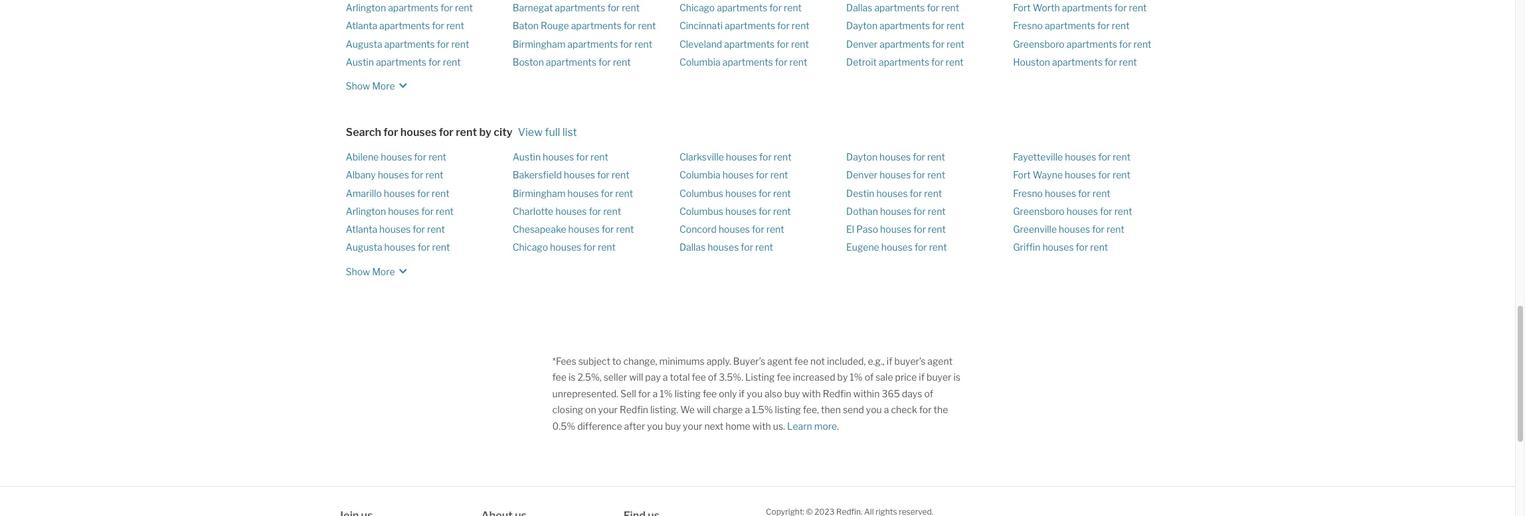 Task type: vqa. For each thing, say whether or not it's contained in the screenshot.
the 3346 Prado Ln, San Jose, CA 95148
no



Task type: describe. For each thing, give the bounding box(es) containing it.
greensboro apartments for rent
[[1013, 38, 1152, 49]]

worth
[[1033, 2, 1060, 13]]

for up birmingham apartments for rent link
[[624, 20, 636, 31]]

to
[[612, 356, 622, 367]]

for for chicago apartments for rent link
[[770, 2, 782, 13]]

for for cincinnati apartments for rent link
[[777, 20, 790, 31]]

learn more link
[[787, 421, 837, 432]]

apartments for arlington apartments for rent
[[388, 2, 439, 13]]

cincinnati
[[680, 20, 723, 31]]

rent for arlington houses for rent link
[[436, 206, 454, 217]]

atlanta apartments for rent
[[346, 20, 464, 31]]

0 horizontal spatial of
[[708, 372, 717, 383]]

sell
[[621, 388, 636, 400]]

*fees
[[553, 356, 576, 367]]

for down "fayetteville houses for rent" "link"
[[1098, 170, 1111, 181]]

1 columbus from the top
[[680, 188, 724, 199]]

1 horizontal spatial your
[[683, 421, 703, 432]]

greensboro houses for rent
[[1013, 206, 1133, 217]]

houses down "fayetteville houses for rent" "link"
[[1065, 170, 1096, 181]]

houses for "fayetteville houses for rent" "link"
[[1065, 151, 1097, 163]]

birmingham apartments for rent
[[513, 38, 653, 49]]

chicago houses for rent
[[513, 242, 616, 253]]

for down "columbia houses for rent"
[[759, 188, 771, 199]]

for for austin apartments for rent link
[[429, 56, 441, 68]]

dallas for dallas apartments for rent
[[846, 2, 873, 13]]

houses for fresno houses for rent link
[[1045, 188, 1076, 199]]

atlanta apartments for rent link
[[346, 20, 464, 31]]

houses for arlington houses for rent link
[[388, 206, 419, 217]]

houses for atlanta houses for rent link on the left
[[379, 224, 411, 235]]

denver houses for rent link
[[846, 170, 945, 181]]

dayton apartments for rent
[[846, 20, 965, 31]]

rent for cincinnati apartments for rent link
[[792, 20, 810, 31]]

arlington for arlington apartments for rent
[[346, 2, 386, 13]]

more
[[814, 421, 837, 432]]

rent for austin houses for rent link
[[591, 151, 609, 163]]

detroit
[[846, 56, 877, 68]]

1 show more from the top
[[346, 80, 395, 92]]

0 horizontal spatial by
[[479, 126, 492, 139]]

for for cleveland apartments for rent link
[[777, 38, 789, 49]]

austin apartments for rent link
[[346, 56, 461, 68]]

houses down dothan houses for rent
[[880, 224, 912, 235]]

concord houses for rent
[[680, 224, 784, 235]]

a down pay
[[653, 388, 658, 400]]

apartments up birmingham apartments for rent link
[[571, 20, 622, 31]]

rouge
[[541, 20, 569, 31]]

0 horizontal spatial with
[[753, 421, 771, 432]]

houses for the augusta houses for rent link
[[384, 242, 416, 253]]

dallas houses for rent
[[680, 242, 773, 253]]

for up fresno apartments for rent
[[1115, 2, 1127, 13]]

not
[[811, 356, 825, 367]]

bakersfield houses for rent link
[[513, 170, 630, 181]]

for up abilene houses for rent link
[[439, 126, 454, 139]]

griffin houses for rent link
[[1013, 242, 1108, 253]]

fee left not
[[795, 356, 809, 367]]

greenville
[[1013, 224, 1057, 235]]

rent for detroit apartments for rent link
[[946, 56, 964, 68]]

search
[[346, 126, 381, 139]]

bakersfield houses for rent
[[513, 170, 630, 181]]

fresno houses for rent
[[1013, 188, 1111, 199]]

fresno for fresno apartments for rent
[[1013, 20, 1043, 31]]

for for griffin houses for rent link
[[1076, 242, 1089, 253]]

rent for arlington apartments for rent link
[[455, 2, 473, 13]]

houses for charlotte houses for rent link
[[556, 206, 587, 217]]

greenville houses for rent link
[[1013, 224, 1125, 235]]

for for eugene houses for rent link
[[915, 242, 927, 253]]

columbia for columbia houses for rent
[[680, 170, 721, 181]]

chesapeake houses for rent
[[513, 224, 634, 235]]

chesapeake houses for rent link
[[513, 224, 634, 235]]

fort for fort wayne houses for rent
[[1013, 170, 1031, 181]]

baton
[[513, 20, 539, 31]]

the
[[934, 405, 948, 416]]

houses up abilene houses for rent
[[401, 126, 437, 139]]

apartments for houston apartments for rent
[[1052, 56, 1103, 68]]

rent for fresno houses for rent link
[[1093, 188, 1111, 199]]

houses for greenville houses for rent link
[[1059, 224, 1090, 235]]

greensboro for greensboro apartments for rent
[[1013, 38, 1065, 49]]

rent for concord houses for rent 'link'
[[767, 224, 784, 235]]

houses for concord houses for rent 'link'
[[719, 224, 750, 235]]

listing
[[746, 372, 775, 383]]

rent for amarillo houses for rent link
[[432, 188, 450, 199]]

rent for albany houses for rent link
[[426, 170, 444, 181]]

abilene
[[346, 151, 379, 163]]

2 columbus houses for rent link from the top
[[680, 206, 791, 217]]

detroit apartments for rent
[[846, 56, 964, 68]]

for for greensboro houses for rent link
[[1100, 206, 1113, 217]]

search for houses for rent by city view full list
[[346, 126, 577, 139]]

next
[[705, 421, 724, 432]]

atlanta for atlanta apartments for rent
[[346, 20, 377, 31]]

increased
[[793, 372, 836, 383]]

rent for fresno apartments for rent link
[[1112, 20, 1130, 31]]

greensboro for greensboro houses for rent
[[1013, 206, 1065, 217]]

1 vertical spatial listing
[[775, 405, 801, 416]]

for for arlington houses for rent link
[[421, 206, 434, 217]]

a down 365
[[884, 405, 889, 416]]

2.5%,
[[578, 372, 602, 383]]

for for dayton houses for rent link
[[913, 151, 926, 163]]

for for abilene houses for rent link
[[414, 151, 427, 163]]

el
[[846, 224, 855, 235]]

rent for dallas apartments for rent link
[[942, 2, 959, 13]]

houston apartments for rent link
[[1013, 56, 1137, 68]]

chicago apartments for rent
[[680, 2, 802, 13]]

atlanta houses for rent
[[346, 224, 445, 235]]

1 vertical spatial you
[[866, 405, 882, 416]]

eugene houses for rent link
[[846, 242, 947, 253]]

paso
[[857, 224, 878, 235]]

barnegat apartments for rent
[[513, 2, 640, 13]]

augusta apartments for rent
[[346, 38, 469, 49]]

apartments up fresno apartments for rent
[[1062, 2, 1113, 13]]

for up concord houses for rent 'link'
[[759, 206, 771, 217]]

1 vertical spatial buy
[[665, 421, 681, 432]]

full
[[545, 126, 560, 139]]

for for columbia apartments for rent "link"
[[775, 56, 788, 68]]

apartments for birmingham apartments for rent
[[568, 38, 618, 49]]

arlington houses for rent
[[346, 206, 454, 217]]

columbia houses for rent
[[680, 170, 788, 181]]

rent for cleveland apartments for rent link
[[791, 38, 809, 49]]

dothan houses for rent
[[846, 206, 946, 217]]

1.5%
[[752, 405, 773, 416]]

for for arlington apartments for rent link
[[441, 2, 453, 13]]

dayton for dayton apartments for rent
[[846, 20, 878, 31]]

0 horizontal spatial will
[[629, 372, 643, 383]]

for up abilene houses for rent
[[384, 126, 398, 139]]

greenville houses for rent
[[1013, 224, 1125, 235]]

rent for denver houses for rent link
[[928, 170, 945, 181]]

for for atlanta houses for rent link on the left
[[413, 224, 425, 235]]

houses for "chicago houses for rent" link
[[550, 242, 582, 253]]

rent for dothan houses for rent "link"
[[928, 206, 946, 217]]

houses for dothan houses for rent "link"
[[880, 206, 912, 217]]

0 horizontal spatial if
[[739, 388, 745, 400]]

2 vertical spatial you
[[647, 421, 663, 432]]

amarillo houses for rent
[[346, 188, 450, 199]]

chesapeake
[[513, 224, 566, 235]]

for for destin houses for rent link
[[910, 188, 922, 199]]

for for atlanta apartments for rent link
[[432, 20, 444, 31]]

on
[[585, 405, 596, 416]]

apartments for augusta apartments for rent
[[384, 38, 435, 49]]

view
[[518, 126, 543, 139]]

apply.
[[707, 356, 731, 367]]

buyer's
[[733, 356, 765, 367]]

1 vertical spatial will
[[697, 405, 711, 416]]

rent for atlanta apartments for rent link
[[446, 20, 464, 31]]

fee right total
[[692, 372, 706, 383]]

baton rouge apartments for rent link
[[513, 20, 656, 31]]

boston
[[513, 56, 544, 68]]

austin apartments for rent
[[346, 56, 461, 68]]

apartments for fresno apartments for rent
[[1045, 20, 1096, 31]]

365
[[882, 388, 900, 400]]

*fees subject to change, minimums apply. buyer's agent fee not included, e.g., if buyer's agent fee is 2.5%, seller will pay a total fee of 3.5%. listing fee increased by 1% of sale price if buyer is unrepresented. sell for a 1% listing fee only if you also buy with redfin within 365 days of closing on your redfin listing. we will charge a 1.5% listing fee, then send you a check for the 0.5% difference after you buy your next home with us.
[[553, 356, 961, 432]]

houses up concord houses for rent 'link'
[[726, 206, 757, 217]]

for for dallas houses for rent link
[[741, 242, 754, 253]]

rent for greensboro houses for rent link
[[1115, 206, 1133, 217]]

1 is from the left
[[569, 372, 576, 383]]

for for detroit apartments for rent link
[[932, 56, 944, 68]]

2 horizontal spatial of
[[924, 388, 933, 400]]

charge
[[713, 405, 743, 416]]

rent for denver apartments for rent link
[[947, 38, 965, 49]]

rent for griffin houses for rent link
[[1091, 242, 1108, 253]]

barnegat apartments for rent link
[[513, 2, 640, 13]]

for for charlotte houses for rent link
[[589, 206, 601, 217]]

apartments for barnegat apartments for rent
[[555, 2, 606, 13]]

birmingham for birmingham apartments for rent
[[513, 38, 566, 49]]

0 horizontal spatial redfin
[[620, 405, 648, 416]]

houses for birmingham houses for rent link
[[568, 188, 599, 199]]

denver houses for rent
[[846, 170, 945, 181]]

greensboro apartments for rent link
[[1013, 38, 1152, 49]]

boston apartments for rent
[[513, 56, 631, 68]]

fee left only
[[703, 388, 717, 400]]

atlanta for atlanta houses for rent
[[346, 224, 377, 235]]

fayetteville houses for rent link
[[1013, 151, 1131, 163]]

rent for eugene houses for rent link
[[929, 242, 947, 253]]

listing.
[[650, 405, 678, 416]]

rent for destin houses for rent link
[[924, 188, 942, 199]]

0 horizontal spatial your
[[598, 405, 618, 416]]

for for denver apartments for rent link
[[932, 38, 945, 49]]

closing
[[553, 405, 583, 416]]

apartments for atlanta apartments for rent
[[379, 20, 430, 31]]

for right "sell" on the left bottom of the page
[[638, 388, 651, 400]]

el paso houses for rent link
[[846, 224, 946, 235]]

augusta for augusta houses for rent
[[346, 242, 382, 253]]

for for augusta apartments for rent link
[[437, 38, 449, 49]]

for for fresno houses for rent link
[[1078, 188, 1091, 199]]

buyer
[[927, 372, 952, 383]]

for for dayton apartments for rent link
[[932, 20, 945, 31]]

for for denver houses for rent link
[[913, 170, 926, 181]]

for for greenville houses for rent link
[[1092, 224, 1105, 235]]

for left the
[[919, 405, 932, 416]]

houses for griffin houses for rent link
[[1043, 242, 1074, 253]]

apartments for greensboro apartments for rent
[[1067, 38, 1117, 49]]

for for concord houses for rent 'link'
[[752, 224, 765, 235]]

a left 1.5% at the bottom
[[745, 405, 750, 416]]

for for fresno apartments for rent link
[[1098, 20, 1110, 31]]

dothan
[[846, 206, 878, 217]]

2 agent from the left
[[928, 356, 953, 367]]

rent for "chesapeake houses for rent" link
[[616, 224, 634, 235]]

birmingham houses for rent link
[[513, 188, 633, 199]]

rent for dayton apartments for rent link
[[947, 20, 965, 31]]

1 show from the top
[[346, 80, 370, 92]]

sale
[[876, 372, 893, 383]]

a right pay
[[663, 372, 668, 383]]



Task type: locate. For each thing, give the bounding box(es) containing it.
for up greenville houses for rent link
[[1100, 206, 1113, 217]]

columbus houses for rent down "columbia houses for rent"
[[680, 188, 791, 199]]

apartments for cincinnati apartments for rent
[[725, 20, 775, 31]]

2 augusta from the top
[[346, 242, 382, 253]]

apartments for detroit apartments for rent
[[879, 56, 930, 68]]

for up denver houses for rent link
[[913, 151, 926, 163]]

wayne
[[1033, 170, 1063, 181]]

birmingham for birmingham houses for rent
[[513, 188, 566, 199]]

for down cincinnati apartments for rent link
[[777, 38, 789, 49]]

dayton houses for rent
[[846, 151, 945, 163]]

1 vertical spatial if
[[919, 372, 925, 383]]

columbia down cleveland
[[680, 56, 721, 68]]

1 atlanta from the top
[[346, 20, 377, 31]]

2 vertical spatial if
[[739, 388, 745, 400]]

apartments for denver apartments for rent
[[880, 38, 930, 49]]

1 vertical spatial show more
[[346, 266, 395, 277]]

show more link down the augusta houses for rent link
[[346, 259, 411, 279]]

eugene
[[846, 242, 879, 253]]

for down atlanta apartments for rent link
[[437, 38, 449, 49]]

augusta houses for rent
[[346, 242, 450, 253]]

0 horizontal spatial you
[[647, 421, 663, 432]]

0 vertical spatial austin
[[346, 56, 374, 68]]

columbia
[[680, 56, 721, 68], [680, 170, 721, 181]]

1 vertical spatial denver
[[846, 170, 878, 181]]

greensboro up greenville
[[1013, 206, 1065, 217]]

show more link
[[346, 74, 411, 94], [346, 259, 411, 279]]

1 vertical spatial your
[[683, 421, 703, 432]]

minimums
[[659, 356, 705, 367]]

0 vertical spatial fresno
[[1013, 20, 1043, 31]]

rent for atlanta houses for rent link on the left
[[427, 224, 445, 235]]

listing up us.
[[775, 405, 801, 416]]

dallas for dallas houses for rent
[[680, 242, 706, 253]]

0 vertical spatial atlanta
[[346, 20, 377, 31]]

houses down clarksville houses for rent
[[723, 170, 754, 181]]

0 vertical spatial fort
[[1013, 2, 1031, 13]]

1 columbus houses for rent from the top
[[680, 188, 791, 199]]

apartments down fort worth apartments for rent
[[1045, 20, 1096, 31]]

houses for bakersfield houses for rent link
[[564, 170, 595, 181]]

2 denver from the top
[[846, 170, 878, 181]]

for down el paso houses for rent
[[915, 242, 927, 253]]

houses for albany houses for rent link
[[378, 170, 409, 181]]

seller
[[604, 372, 627, 383]]

columbia apartments for rent
[[680, 56, 808, 68]]

dallas
[[846, 2, 873, 13], [680, 242, 706, 253]]

chicago apartments for rent link
[[680, 2, 802, 13]]

cleveland apartments for rent link
[[680, 38, 809, 49]]

houses down birmingham houses for rent link
[[556, 206, 587, 217]]

for down "bakersfield houses for rent"
[[601, 188, 613, 199]]

we
[[680, 405, 695, 416]]

apartments for boston apartments for rent
[[546, 56, 597, 68]]

columbia down the clarksville
[[680, 170, 721, 181]]

detroit apartments for rent link
[[846, 56, 964, 68]]

0 horizontal spatial austin
[[346, 56, 374, 68]]

arlington apartments for rent
[[346, 2, 473, 13]]

houses up columbia houses for rent link
[[726, 151, 757, 163]]

fort wayne houses for rent link
[[1013, 170, 1131, 181]]

1 vertical spatial more
[[372, 266, 395, 277]]

destin houses for rent
[[846, 188, 942, 199]]

1 horizontal spatial chicago
[[680, 2, 715, 13]]

apartments up atlanta apartments for rent link
[[388, 2, 439, 13]]

included,
[[827, 356, 866, 367]]

houses up albany houses for rent
[[381, 151, 412, 163]]

your
[[598, 405, 618, 416], [683, 421, 703, 432]]

1 greensboro from the top
[[1013, 38, 1065, 49]]

charlotte
[[513, 206, 554, 217]]

1 vertical spatial by
[[837, 372, 848, 383]]

for up eugene houses for rent
[[914, 224, 926, 235]]

for up houston apartments for rent link
[[1119, 38, 1132, 49]]

griffin houses for rent
[[1013, 242, 1108, 253]]

by inside "*fees subject to change, minimums apply. buyer's agent fee not included, e.g., if buyer's agent fee is 2.5%, seller will pay a total fee of 3.5%. listing fee increased by 1% of sale price if buyer is unrepresented. sell for a 1% listing fee only if you also buy with redfin within 365 days of closing on your redfin listing. we will charge a 1.5% listing fee, then send you a check for the 0.5% difference after you buy your next home with us."
[[837, 372, 848, 383]]

2 show from the top
[[346, 266, 370, 277]]

0 vertical spatial you
[[747, 388, 763, 400]]

houses down abilene houses for rent link
[[378, 170, 409, 181]]

by left city
[[479, 126, 492, 139]]

days
[[902, 388, 922, 400]]

change,
[[624, 356, 657, 367]]

1 vertical spatial fort
[[1013, 170, 1031, 181]]

rent for greensboro apartments for rent link
[[1134, 38, 1152, 49]]

columbus houses for rent link down "columbia houses for rent"
[[680, 188, 791, 199]]

fee
[[795, 356, 809, 367], [553, 372, 567, 383], [692, 372, 706, 383], [777, 372, 791, 383], [703, 388, 717, 400]]

arlington down amarillo
[[346, 206, 386, 217]]

0 vertical spatial listing
[[675, 388, 701, 400]]

rent for dallas houses for rent link
[[756, 242, 773, 253]]

augusta apartments for rent link
[[346, 38, 469, 49]]

austin down augusta apartments for rent
[[346, 56, 374, 68]]

1 vertical spatial augusta
[[346, 242, 382, 253]]

of
[[708, 372, 717, 383], [865, 372, 874, 383], [924, 388, 933, 400]]

austin for austin apartments for rent
[[346, 56, 374, 68]]

0 vertical spatial your
[[598, 405, 618, 416]]

rent for "fayetteville houses for rent" "link"
[[1113, 151, 1131, 163]]

1 horizontal spatial redfin
[[823, 388, 852, 400]]

houses up arlington houses for rent link
[[384, 188, 415, 199]]

for up dothan houses for rent
[[910, 188, 922, 199]]

boston apartments for rent link
[[513, 56, 631, 68]]

1 vertical spatial columbus
[[680, 206, 724, 217]]

1 show more link from the top
[[346, 74, 411, 94]]

houses for "clarksville houses for rent" link
[[726, 151, 757, 163]]

more for second show more link from the top of the page
[[372, 266, 395, 277]]

2 birmingham from the top
[[513, 188, 566, 199]]

2 arlington from the top
[[346, 206, 386, 217]]

arlington for arlington houses for rent
[[346, 206, 386, 217]]

only
[[719, 388, 737, 400]]

2 atlanta from the top
[[346, 224, 377, 235]]

1 columbia from the top
[[680, 56, 721, 68]]

clarksville houses for rent
[[680, 151, 792, 163]]

apartments down birmingham apartments for rent
[[546, 56, 597, 68]]

difference
[[577, 421, 622, 432]]

birmingham up boston
[[513, 38, 566, 49]]

fort worth apartments for rent link
[[1013, 2, 1147, 13]]

rent for houston apartments for rent link
[[1119, 56, 1137, 68]]

1 vertical spatial birmingham
[[513, 188, 566, 199]]

with up fee,
[[802, 388, 821, 400]]

learn
[[787, 421, 812, 432]]

apartments for dallas apartments for rent
[[875, 2, 925, 13]]

denver up destin
[[846, 170, 878, 181]]

0 vertical spatial show more
[[346, 80, 395, 92]]

houses for amarillo houses for rent link
[[384, 188, 415, 199]]

apartments for chicago apartments for rent
[[717, 2, 768, 13]]

1 vertical spatial show
[[346, 266, 370, 277]]

0 vertical spatial columbia
[[680, 56, 721, 68]]

rent for birmingham houses for rent link
[[615, 188, 633, 199]]

dayton apartments for rent link
[[846, 20, 965, 31]]

0 vertical spatial columbus
[[680, 188, 724, 199]]

dayton up 'detroit'
[[846, 20, 878, 31]]

1%
[[850, 372, 863, 383], [660, 388, 673, 400]]

0 horizontal spatial buy
[[665, 421, 681, 432]]

barnegat
[[513, 2, 553, 13]]

fort for fort worth apartments for rent
[[1013, 2, 1031, 13]]

2 show more link from the top
[[346, 259, 411, 279]]

1 birmingham from the top
[[513, 38, 566, 49]]

1 horizontal spatial listing
[[775, 405, 801, 416]]

0 vertical spatial by
[[479, 126, 492, 139]]

arlington up atlanta apartments for rent
[[346, 2, 386, 13]]

1 vertical spatial dayton
[[846, 151, 878, 163]]

for down dayton houses for rent on the top right of the page
[[913, 170, 926, 181]]

home
[[726, 421, 751, 432]]

apartments down baton rouge apartments for rent
[[568, 38, 618, 49]]

columbus houses for rent link
[[680, 188, 791, 199], [680, 206, 791, 217]]

1 vertical spatial 1%
[[660, 388, 673, 400]]

augusta for augusta apartments for rent
[[346, 38, 382, 49]]

houses for greensboro houses for rent link
[[1067, 206, 1098, 217]]

more down the augusta houses for rent link
[[372, 266, 395, 277]]

show down the augusta houses for rent link
[[346, 266, 370, 277]]

2 fort from the top
[[1013, 170, 1031, 181]]

for down arlington houses for rent link
[[413, 224, 425, 235]]

houston apartments for rent
[[1013, 56, 1137, 68]]

chicago for chicago houses for rent
[[513, 242, 548, 253]]

cincinnati apartments for rent
[[680, 20, 810, 31]]

columbia for columbia apartments for rent
[[680, 56, 721, 68]]

0 vertical spatial arlington
[[346, 2, 386, 13]]

for up fort wayne houses for rent
[[1099, 151, 1111, 163]]

houses down "columbia houses for rent"
[[726, 188, 757, 199]]

denver up 'detroit'
[[846, 38, 878, 49]]

2 greensboro from the top
[[1013, 206, 1065, 217]]

1 dayton from the top
[[846, 20, 878, 31]]

apartments down augusta apartments for rent
[[376, 56, 427, 68]]

houses for eugene houses for rent link
[[881, 242, 913, 253]]

a
[[663, 372, 668, 383], [653, 388, 658, 400], [745, 405, 750, 416], [884, 405, 889, 416]]

0 horizontal spatial agent
[[767, 356, 793, 367]]

for down baton rouge apartments for rent
[[620, 38, 633, 49]]

show more link down austin apartments for rent link
[[346, 74, 411, 94]]

1 agent from the left
[[767, 356, 793, 367]]

dallas apartments for rent
[[846, 2, 959, 13]]

houses down el paso houses for rent
[[881, 242, 913, 253]]

houses for columbia houses for rent link
[[723, 170, 754, 181]]

houses up birmingham houses for rent link
[[564, 170, 595, 181]]

austin houses for rent
[[513, 151, 609, 163]]

rent for charlotte houses for rent link
[[603, 206, 621, 217]]

1 horizontal spatial if
[[887, 356, 893, 367]]

houses down atlanta houses for rent link on the left
[[384, 242, 416, 253]]

apartments for austin apartments for rent
[[376, 56, 427, 68]]

austin houses for rent link
[[513, 151, 609, 163]]

for for birmingham apartments for rent link
[[620, 38, 633, 49]]

dayton houses for rent link
[[846, 151, 945, 163]]

austin for austin houses for rent
[[513, 151, 541, 163]]

0 vertical spatial dayton
[[846, 20, 878, 31]]

for for austin houses for rent link
[[576, 151, 589, 163]]

dayton up destin
[[846, 151, 878, 163]]

houses up "bakersfield houses for rent"
[[543, 151, 574, 163]]

for up arlington houses for rent link
[[417, 188, 430, 199]]

1 horizontal spatial is
[[954, 372, 961, 383]]

pay
[[645, 372, 661, 383]]

for up amarillo houses for rent link
[[411, 170, 424, 181]]

1 vertical spatial chicago
[[513, 242, 548, 253]]

1 horizontal spatial dallas
[[846, 2, 873, 13]]

0 vertical spatial if
[[887, 356, 893, 367]]

fayetteville houses for rent
[[1013, 151, 1131, 163]]

abilene houses for rent link
[[346, 151, 447, 163]]

fort wayne houses for rent
[[1013, 170, 1131, 181]]

1 more from the top
[[372, 80, 395, 92]]

1 vertical spatial austin
[[513, 151, 541, 163]]

houses up the augusta houses for rent link
[[379, 224, 411, 235]]

1 horizontal spatial by
[[837, 372, 848, 383]]

1 vertical spatial fresno
[[1013, 188, 1043, 199]]

for for the augusta houses for rent link
[[418, 242, 430, 253]]

send
[[843, 405, 864, 416]]

0 horizontal spatial dallas
[[680, 242, 706, 253]]

rent for birmingham apartments for rent link
[[635, 38, 653, 49]]

2 is from the left
[[954, 372, 961, 383]]

birmingham apartments for rent link
[[513, 38, 653, 49]]

more for 1st show more link from the top of the page
[[372, 80, 395, 92]]

0 vertical spatial with
[[802, 388, 821, 400]]

for for columbia houses for rent link
[[756, 170, 768, 181]]

0 vertical spatial show more link
[[346, 74, 411, 94]]

fresno down "worth" at the top of the page
[[1013, 20, 1043, 31]]

apartments for cleveland apartments for rent
[[724, 38, 775, 49]]

1 vertical spatial arlington
[[346, 206, 386, 217]]

fee down *fees
[[553, 372, 567, 383]]

will
[[629, 372, 643, 383], [697, 405, 711, 416]]

rent for bakersfield houses for rent link
[[612, 170, 630, 181]]

1 vertical spatial columbia
[[680, 170, 721, 181]]

apartments up cleveland apartments for rent
[[725, 20, 775, 31]]

for for dallas apartments for rent link
[[927, 2, 940, 13]]

of left sale
[[865, 372, 874, 383]]

0 horizontal spatial is
[[569, 372, 576, 383]]

total
[[670, 372, 690, 383]]

charlotte houses for rent
[[513, 206, 621, 217]]

0 vertical spatial greensboro
[[1013, 38, 1065, 49]]

columbus houses for rent
[[680, 188, 791, 199], [680, 206, 791, 217]]

2 dayton from the top
[[846, 151, 878, 163]]

price
[[895, 372, 917, 383]]

for for albany houses for rent link
[[411, 170, 424, 181]]

dallas down concord
[[680, 242, 706, 253]]

0 horizontal spatial listing
[[675, 388, 701, 400]]

1 vertical spatial columbus houses for rent link
[[680, 206, 791, 217]]

1 columbus houses for rent link from the top
[[680, 188, 791, 199]]

2 columbia from the top
[[680, 170, 721, 181]]

1 horizontal spatial with
[[802, 388, 821, 400]]

1 horizontal spatial buy
[[784, 388, 800, 400]]

for for the boston apartments for rent link
[[599, 56, 611, 68]]

1 fort from the top
[[1013, 2, 1031, 13]]

show
[[346, 80, 370, 92], [346, 266, 370, 277]]

abilene houses for rent
[[346, 151, 447, 163]]

fresno down wayne
[[1013, 188, 1043, 199]]

1 vertical spatial redfin
[[620, 405, 648, 416]]

rent for austin apartments for rent link
[[443, 56, 461, 68]]

apartments down cincinnati apartments for rent link
[[724, 38, 775, 49]]

0 vertical spatial columbus houses for rent link
[[680, 188, 791, 199]]

chicago
[[680, 2, 715, 13], [513, 242, 548, 253]]

bakersfield
[[513, 170, 562, 181]]

for for barnegat apartments for rent link
[[608, 2, 620, 13]]

arlington houses for rent link
[[346, 206, 454, 217]]

houses down amarillo houses for rent link
[[388, 206, 419, 217]]

2 fresno from the top
[[1013, 188, 1043, 199]]

1 denver from the top
[[846, 38, 878, 49]]

for for amarillo houses for rent link
[[417, 188, 430, 199]]

0 horizontal spatial chicago
[[513, 242, 548, 253]]

columbus down the clarksville
[[680, 188, 724, 199]]

amarillo
[[346, 188, 382, 199]]

houston
[[1013, 56, 1050, 68]]

0 vertical spatial augusta
[[346, 38, 382, 49]]

denver for denver houses for rent
[[846, 170, 878, 181]]

subject
[[578, 356, 610, 367]]

1 horizontal spatial austin
[[513, 151, 541, 163]]

1 vertical spatial atlanta
[[346, 224, 377, 235]]

columbia houses for rent link
[[680, 170, 788, 181]]

1% down included,
[[850, 372, 863, 383]]

with
[[802, 388, 821, 400], [753, 421, 771, 432]]

rent for abilene houses for rent link
[[429, 151, 447, 163]]

will down change,
[[629, 372, 643, 383]]

1 horizontal spatial will
[[697, 405, 711, 416]]

1 horizontal spatial agent
[[928, 356, 953, 367]]

destin houses for rent link
[[846, 188, 942, 199]]

is
[[569, 372, 576, 383], [954, 372, 961, 383]]

houses down greenville houses for rent
[[1043, 242, 1074, 253]]

2 horizontal spatial if
[[919, 372, 925, 383]]

redfin up then
[[823, 388, 852, 400]]

austin
[[346, 56, 374, 68], [513, 151, 541, 163]]

0 vertical spatial show
[[346, 80, 370, 92]]

1 horizontal spatial you
[[747, 388, 763, 400]]

1 fresno from the top
[[1013, 20, 1043, 31]]

is right buyer
[[954, 372, 961, 383]]

1 vertical spatial show more link
[[346, 259, 411, 279]]

fort left "worth" at the top of the page
[[1013, 2, 1031, 13]]

columbus up concord
[[680, 206, 724, 217]]

0 vertical spatial columbus houses for rent
[[680, 188, 791, 199]]

you down listing.
[[647, 421, 663, 432]]

fresno apartments for rent link
[[1013, 20, 1130, 31]]

show more down the augusta houses for rent link
[[346, 266, 395, 277]]

2 horizontal spatial you
[[866, 405, 882, 416]]

for up cincinnati apartments for rent link
[[770, 2, 782, 13]]

1 augusta from the top
[[346, 38, 382, 49]]

rent for columbia apartments for rent "link"
[[790, 56, 808, 68]]

0 vertical spatial dallas
[[846, 2, 873, 13]]

rent for "chicago houses for rent" link
[[598, 242, 616, 253]]

albany houses for rent link
[[346, 170, 444, 181]]

2 columbus from the top
[[680, 206, 724, 217]]

fee up also at the bottom right
[[777, 372, 791, 383]]

fort down fayetteville
[[1013, 170, 1031, 181]]

rent for greenville houses for rent link
[[1107, 224, 1125, 235]]

1 vertical spatial with
[[753, 421, 771, 432]]

for down atlanta houses for rent
[[418, 242, 430, 253]]

buy
[[784, 388, 800, 400], [665, 421, 681, 432]]

houses for denver houses for rent link
[[880, 170, 911, 181]]

columbus houses for rent link up concord houses for rent 'link'
[[680, 206, 791, 217]]

denver for denver apartments for rent
[[846, 38, 878, 49]]

0 vertical spatial birmingham
[[513, 38, 566, 49]]

rent for chicago apartments for rent link
[[784, 2, 802, 13]]

houses down fort wayne houses for rent
[[1045, 188, 1076, 199]]

1 horizontal spatial 1%
[[850, 372, 863, 383]]

for for "clarksville houses for rent" link
[[759, 151, 772, 163]]

columbus
[[680, 188, 724, 199], [680, 206, 724, 217]]

apartments down atlanta apartments for rent link
[[384, 38, 435, 49]]

2 show more from the top
[[346, 266, 395, 277]]

houses down chesapeake houses for rent in the top of the page
[[550, 242, 582, 253]]

dayton for dayton houses for rent
[[846, 151, 878, 163]]

apartments down the greensboro apartments for rent
[[1052, 56, 1103, 68]]

0 horizontal spatial 1%
[[660, 388, 673, 400]]

for for bakersfield houses for rent link
[[597, 170, 610, 181]]

houses down charlotte houses for rent
[[568, 224, 600, 235]]

2 more from the top
[[372, 266, 395, 277]]

1 vertical spatial columbus houses for rent
[[680, 206, 791, 217]]

for for greensboro apartments for rent link
[[1119, 38, 1132, 49]]

0 vertical spatial redfin
[[823, 388, 852, 400]]

for up el paso houses for rent link
[[914, 206, 926, 217]]

fresno for fresno houses for rent
[[1013, 188, 1043, 199]]

1 horizontal spatial of
[[865, 372, 874, 383]]

0 vertical spatial 1%
[[850, 372, 863, 383]]

el paso houses for rent
[[846, 224, 946, 235]]

0 vertical spatial denver
[[846, 38, 878, 49]]

augusta down atlanta houses for rent link on the left
[[346, 242, 382, 253]]

for up "chesapeake houses for rent" link
[[589, 206, 601, 217]]

greensboro up houston
[[1013, 38, 1065, 49]]

of right days
[[924, 388, 933, 400]]

houses for destin houses for rent link
[[877, 188, 908, 199]]

for up columbia houses for rent link
[[759, 151, 772, 163]]

apartments up 'baton rouge apartments for rent' link
[[555, 2, 606, 13]]

0 vertical spatial chicago
[[680, 2, 715, 13]]

chicago for chicago apartments for rent
[[680, 2, 715, 13]]

1 vertical spatial greensboro
[[1013, 206, 1065, 217]]

0 vertical spatial will
[[629, 372, 643, 383]]

1% up listing.
[[660, 388, 673, 400]]

more down austin apartments for rent link
[[372, 80, 395, 92]]

for for houston apartments for rent link
[[1105, 56, 1117, 68]]

for down greenville houses for rent
[[1076, 242, 1089, 253]]

houses for dayton houses for rent link
[[880, 151, 911, 163]]

1 arlington from the top
[[346, 2, 386, 13]]

buyer's
[[895, 356, 926, 367]]

after
[[624, 421, 645, 432]]

rent for augusta apartments for rent link
[[451, 38, 469, 49]]

dallas apartments for rent link
[[846, 2, 959, 13]]

us.
[[773, 421, 785, 432]]

2 columbus houses for rent from the top
[[680, 206, 791, 217]]

0 vertical spatial buy
[[784, 388, 800, 400]]

0 vertical spatial more
[[372, 80, 395, 92]]

1 vertical spatial dallas
[[680, 242, 706, 253]]

houses for austin houses for rent link
[[543, 151, 574, 163]]

by down included,
[[837, 372, 848, 383]]

for up dallas houses for rent link
[[752, 224, 765, 235]]

e.g.,
[[868, 356, 885, 367]]

apartments down cleveland apartments for rent
[[723, 56, 773, 68]]



